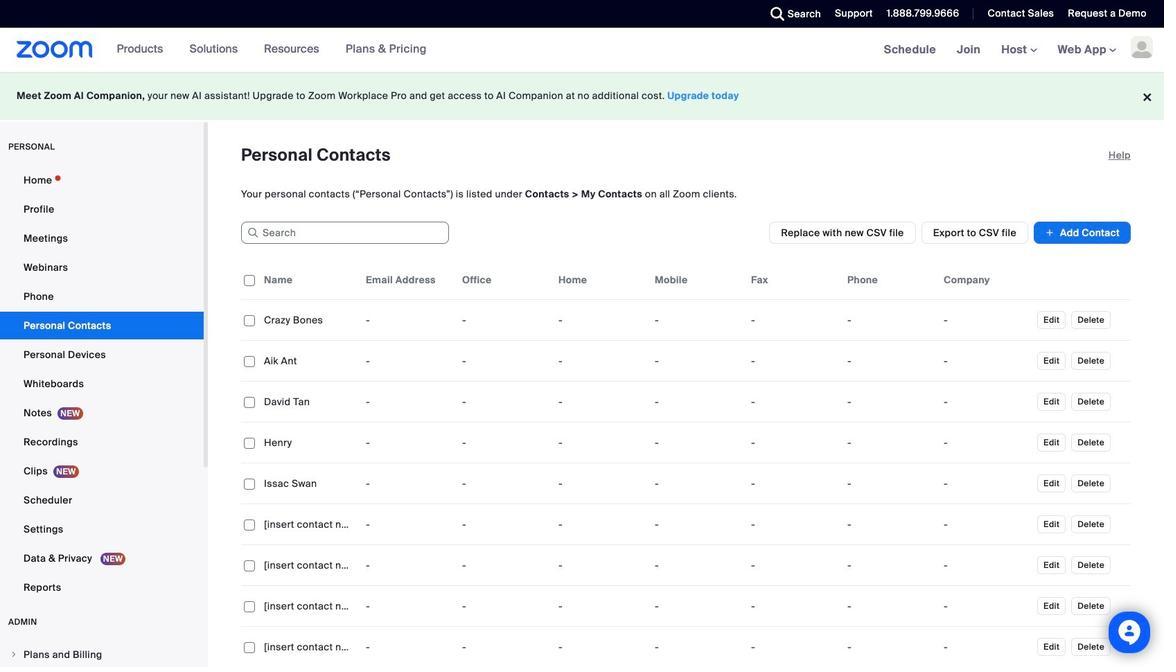 Task type: locate. For each thing, give the bounding box(es) containing it.
Search Contacts Input text field
[[241, 222, 449, 244]]

menu item
[[0, 642, 204, 667]]

application
[[241, 261, 1131, 667]]

zoom logo image
[[17, 41, 93, 58]]

footer
[[0, 72, 1164, 120]]

personal menu menu
[[0, 166, 204, 603]]

add image
[[1045, 226, 1055, 240]]

banner
[[0, 28, 1164, 73]]

cell
[[649, 306, 746, 334], [746, 306, 842, 334], [842, 306, 938, 334], [938, 306, 1034, 334], [649, 347, 746, 375], [746, 347, 842, 375], [842, 347, 938, 375], [938, 347, 1034, 375], [649, 388, 746, 416], [746, 388, 842, 416], [842, 388, 938, 416], [938, 388, 1034, 416], [649, 429, 746, 457], [746, 429, 842, 457], [842, 429, 938, 457], [938, 429, 1034, 457], [649, 470, 746, 497], [746, 470, 842, 497], [842, 470, 938, 497], [938, 470, 1034, 497], [649, 511, 746, 538], [746, 511, 842, 538], [842, 511, 938, 538], [938, 511, 1034, 538], [649, 552, 746, 579], [746, 552, 842, 579], [842, 552, 938, 579], [938, 552, 1034, 579]]



Task type: describe. For each thing, give the bounding box(es) containing it.
right image
[[10, 651, 18, 659]]

meetings navigation
[[874, 28, 1164, 73]]

profile picture image
[[1131, 36, 1153, 58]]

product information navigation
[[93, 28, 437, 72]]



Task type: vqa. For each thing, say whether or not it's contained in the screenshot.
Right icon
yes



